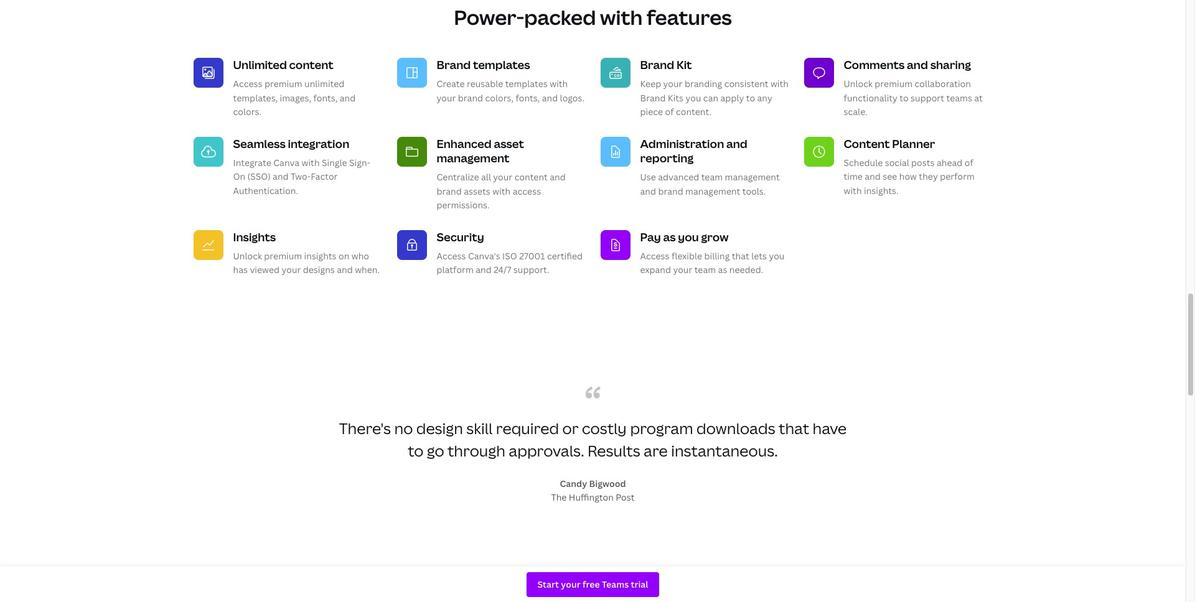 Task type: locate. For each thing, give the bounding box(es) containing it.
are
[[644, 441, 668, 461]]

advanced
[[658, 172, 700, 183]]

as
[[663, 230, 676, 244], [718, 264, 728, 276]]

that inside there's no design skill required or costly program downloads that have to go through approvals. results are instantaneous.
[[779, 418, 810, 439]]

of up 'perform'
[[965, 157, 974, 169]]

2 fonts, from the left
[[516, 92, 540, 104]]

brand for administration and reporting
[[659, 185, 684, 197]]

you up flexible at top right
[[678, 230, 699, 244]]

access
[[513, 185, 541, 197]]

0 horizontal spatial content
[[289, 57, 334, 72]]

premium up viewed on the top left
[[264, 250, 302, 262]]

brand down reusable
[[458, 92, 483, 104]]

as right pay
[[663, 230, 676, 244]]

with up "logos."
[[550, 78, 568, 90]]

brand up keep
[[640, 57, 675, 72]]

management up the all
[[437, 151, 510, 166]]

has
[[233, 264, 248, 276]]

brand inside "enhanced asset management centralize all your content and brand assets with access permissions."
[[437, 185, 462, 197]]

that left have
[[779, 418, 810, 439]]

access up 'templates,'
[[233, 78, 263, 90]]

as down billing on the top of page
[[718, 264, 728, 276]]

required
[[496, 418, 559, 439]]

premium inside comments and sharing unlock premium collaboration functionality to support teams at scale.
[[875, 78, 913, 90]]

0 horizontal spatial that
[[732, 250, 750, 262]]

to inside brand kit keep your branding consistent with brand kits you can apply to any piece of content.
[[746, 92, 755, 104]]

piece
[[640, 106, 663, 118]]

brand inside brand templates create reusable templates with your brand colors, fonts, and logos.
[[458, 92, 483, 104]]

content inside "enhanced asset management centralize all your content and brand assets with access permissions."
[[515, 172, 548, 183]]

apply
[[721, 92, 744, 104]]

fonts, down unlimited
[[314, 92, 338, 104]]

reusable
[[467, 78, 503, 90]]

your down flexible at top right
[[673, 264, 693, 276]]

who
[[352, 250, 369, 262]]

with up any
[[771, 78, 789, 90]]

all
[[481, 172, 491, 183]]

any
[[758, 92, 773, 104]]

unlimited content access premium unlimited templates, images, fonts, and colors.
[[233, 57, 356, 118]]

premium up functionality
[[875, 78, 913, 90]]

management up tools.
[[725, 172, 780, 183]]

you right lets
[[769, 250, 785, 262]]

scale.
[[844, 106, 868, 118]]

and inside content planner schedule social posts ahead of time and see how they perform with insights.
[[865, 171, 881, 183]]

downloads
[[697, 418, 776, 439]]

premium up images,
[[265, 78, 302, 90]]

1 horizontal spatial that
[[779, 418, 810, 439]]

1 vertical spatial team
[[695, 264, 716, 276]]

templates up colors,
[[505, 78, 548, 90]]

0 vertical spatial unlock
[[844, 78, 873, 90]]

0 vertical spatial of
[[665, 106, 674, 118]]

and
[[907, 57, 928, 72], [340, 92, 356, 104], [542, 92, 558, 104], [727, 136, 748, 151], [273, 171, 289, 183], [865, 171, 881, 183], [550, 172, 566, 183], [640, 185, 656, 197], [337, 264, 353, 276], [476, 264, 492, 276]]

unlock up functionality
[[844, 78, 873, 90]]

to left any
[[746, 92, 755, 104]]

templates up reusable
[[473, 57, 530, 72]]

brand
[[437, 57, 471, 72], [640, 57, 675, 72], [640, 92, 666, 104]]

1 horizontal spatial as
[[718, 264, 728, 276]]

have
[[813, 418, 847, 439]]

1 vertical spatial content
[[515, 172, 548, 183]]

canva's
[[468, 250, 501, 262]]

there's no design skill required or costly program downloads that have to go through approvals. results are instantaneous.
[[339, 418, 847, 461]]

collaboration
[[915, 78, 971, 90]]

with up the two-
[[302, 157, 320, 169]]

access inside unlimited content access premium unlimited templates, images, fonts, and colors.
[[233, 78, 263, 90]]

skill
[[467, 418, 493, 439]]

your up the "kits"
[[664, 78, 683, 90]]

1 vertical spatial that
[[779, 418, 810, 439]]

that up the needed.
[[732, 250, 750, 262]]

authentication.
[[233, 185, 298, 197]]

your inside brand templates create reusable templates with your brand colors, fonts, and logos.
[[437, 92, 456, 104]]

1 horizontal spatial unlock
[[844, 78, 873, 90]]

0 vertical spatial content
[[289, 57, 334, 72]]

1 horizontal spatial of
[[965, 157, 974, 169]]

colors.
[[233, 106, 262, 118]]

brand templates create reusable templates with your brand colors, fonts, and logos.
[[437, 57, 585, 104]]

or
[[563, 418, 579, 439]]

0 horizontal spatial unlock
[[233, 250, 262, 262]]

1 vertical spatial unlock
[[233, 250, 262, 262]]

at
[[975, 92, 983, 104]]

social
[[885, 157, 910, 169]]

with inside brand templates create reusable templates with your brand colors, fonts, and logos.
[[550, 78, 568, 90]]

0 vertical spatial as
[[663, 230, 676, 244]]

1 vertical spatial as
[[718, 264, 728, 276]]

planner
[[893, 136, 936, 151]]

brand inside administration and reporting use advanced team management and brand management tools.
[[659, 185, 684, 197]]

centralize
[[437, 172, 479, 183]]

1 fonts, from the left
[[314, 92, 338, 104]]

logos.
[[560, 92, 585, 104]]

management inside "enhanced asset management centralize all your content and brand assets with access permissions."
[[437, 151, 510, 166]]

2 vertical spatial you
[[769, 250, 785, 262]]

0 horizontal spatial fonts,
[[314, 92, 338, 104]]

viewed
[[250, 264, 280, 276]]

brand for brand kit
[[640, 57, 675, 72]]

your right the all
[[493, 172, 513, 183]]

1 vertical spatial templates
[[505, 78, 548, 90]]

0 horizontal spatial of
[[665, 106, 674, 118]]

post
[[616, 492, 635, 504]]

of
[[665, 106, 674, 118], [965, 157, 974, 169]]

0 horizontal spatial to
[[408, 441, 424, 461]]

content up access
[[515, 172, 548, 183]]

unlock up has
[[233, 250, 262, 262]]

1 vertical spatial management
[[725, 172, 780, 183]]

brand for brand templates
[[437, 57, 471, 72]]

content
[[289, 57, 334, 72], [515, 172, 548, 183]]

to inside there's no design skill required or costly program downloads that have to go through approvals. results are instantaneous.
[[408, 441, 424, 461]]

and inside 'seamless integration integrate canva with single sign- on (sso) and two-factor authentication.'
[[273, 171, 289, 183]]

bigwood
[[589, 478, 626, 490]]

2 vertical spatial management
[[686, 185, 741, 197]]

to left support
[[900, 92, 909, 104]]

to left go
[[408, 441, 424, 461]]

(sso)
[[248, 171, 271, 183]]

reporting
[[640, 151, 694, 166]]

factor
[[311, 171, 338, 183]]

posts
[[912, 157, 935, 169]]

insights unlock premium insights on who has viewed your designs and when.
[[233, 230, 380, 276]]

access up expand
[[640, 250, 670, 262]]

fonts, right colors,
[[516, 92, 540, 104]]

time
[[844, 171, 863, 183]]

access up platform
[[437, 250, 466, 262]]

content
[[844, 136, 890, 151]]

brand down centralize
[[437, 185, 462, 197]]

your right viewed on the top left
[[282, 264, 301, 276]]

management
[[437, 151, 510, 166], [725, 172, 780, 183], [686, 185, 741, 197]]

access inside security access canva's iso 27001 certified platform and 24/7 support.
[[437, 250, 466, 262]]

0 horizontal spatial access
[[233, 78, 263, 90]]

1 horizontal spatial fonts,
[[516, 92, 540, 104]]

with inside content planner schedule social posts ahead of time and see how they perform with insights.
[[844, 185, 862, 197]]

brand down advanced
[[659, 185, 684, 197]]

2 horizontal spatial to
[[900, 92, 909, 104]]

premium
[[265, 78, 302, 90], [875, 78, 913, 90], [264, 250, 302, 262]]

with inside "enhanced asset management centralize all your content and brand assets with access permissions."
[[493, 185, 511, 197]]

with
[[600, 4, 643, 31], [550, 78, 568, 90], [771, 78, 789, 90], [302, 157, 320, 169], [844, 185, 862, 197], [493, 185, 511, 197]]

premium inside "insights unlock premium insights on who has viewed your designs and when."
[[264, 250, 302, 262]]

1 horizontal spatial content
[[515, 172, 548, 183]]

design
[[416, 418, 463, 439]]

keep
[[640, 78, 661, 90]]

1 horizontal spatial access
[[437, 250, 466, 262]]

with right assets
[[493, 185, 511, 197]]

iso
[[503, 250, 517, 262]]

assets
[[464, 185, 491, 197]]

team inside pay as you grow access flexible billing that lets you expand your team as needed.
[[695, 264, 716, 276]]

content up unlimited
[[289, 57, 334, 72]]

you up content.
[[686, 92, 701, 104]]

kits
[[668, 92, 684, 104]]

comments
[[844, 57, 905, 72]]

on
[[339, 250, 350, 262]]

management down advanced
[[686, 185, 741, 197]]

unlock
[[844, 78, 873, 90], [233, 250, 262, 262]]

0 vertical spatial you
[[686, 92, 701, 104]]

with inside brand kit keep your branding consistent with brand kits you can apply to any piece of content.
[[771, 78, 789, 90]]

and inside "enhanced asset management centralize all your content and brand assets with access permissions."
[[550, 172, 566, 183]]

security access canva's iso 27001 certified platform and 24/7 support.
[[437, 230, 583, 276]]

you inside brand kit keep your branding consistent with brand kits you can apply to any piece of content.
[[686, 92, 701, 104]]

0 vertical spatial team
[[702, 172, 723, 183]]

costly
[[582, 418, 627, 439]]

of down the "kits"
[[665, 106, 674, 118]]

create
[[437, 78, 465, 90]]

with down time
[[844, 185, 862, 197]]

integrate
[[233, 157, 271, 169]]

team down billing on the top of page
[[695, 264, 716, 276]]

power-
[[454, 4, 524, 31]]

1 vertical spatial of
[[965, 157, 974, 169]]

access inside pay as you grow access flexible billing that lets you expand your team as needed.
[[640, 250, 670, 262]]

2 horizontal spatial access
[[640, 250, 670, 262]]

templates,
[[233, 92, 278, 104]]

expand
[[640, 264, 671, 276]]

your inside pay as you grow access flexible billing that lets you expand your team as needed.
[[673, 264, 693, 276]]

ahead
[[937, 157, 963, 169]]

of inside brand kit keep your branding consistent with brand kits you can apply to any piece of content.
[[665, 106, 674, 118]]

27001
[[520, 250, 545, 262]]

team right advanced
[[702, 172, 723, 183]]

your
[[664, 78, 683, 90], [437, 92, 456, 104], [493, 172, 513, 183], [282, 264, 301, 276], [673, 264, 693, 276]]

fonts,
[[314, 92, 338, 104], [516, 92, 540, 104]]

when.
[[355, 264, 380, 276]]

program
[[630, 418, 694, 439]]

0 vertical spatial that
[[732, 250, 750, 262]]

your down create
[[437, 92, 456, 104]]

integration
[[288, 136, 350, 151]]

that
[[732, 250, 750, 262], [779, 418, 810, 439]]

1 horizontal spatial to
[[746, 92, 755, 104]]

brand up create
[[437, 57, 471, 72]]

brand inside brand templates create reusable templates with your brand colors, fonts, and logos.
[[437, 57, 471, 72]]

instantaneous.
[[671, 441, 778, 461]]

seamless
[[233, 136, 286, 151]]

0 vertical spatial management
[[437, 151, 510, 166]]

content planner schedule social posts ahead of time and see how they perform with insights.
[[844, 136, 975, 197]]



Task type: vqa. For each thing, say whether or not it's contained in the screenshot.


Task type: describe. For each thing, give the bounding box(es) containing it.
fonts, inside unlimited content access premium unlimited templates, images, fonts, and colors.
[[314, 92, 338, 104]]

premium inside unlimited content access premium unlimited templates, images, fonts, and colors.
[[265, 78, 302, 90]]

support
[[911, 92, 945, 104]]

seamless integration integrate canva with single sign- on (sso) and two-factor authentication.
[[233, 136, 371, 197]]

with right packed
[[600, 4, 643, 31]]

unlimited
[[233, 57, 287, 72]]

use
[[640, 172, 656, 183]]

with inside 'seamless integration integrate canva with single sign- on (sso) and two-factor authentication.'
[[302, 157, 320, 169]]

that inside pay as you grow access flexible billing that lets you expand your team as needed.
[[732, 250, 750, 262]]

two-
[[291, 171, 311, 183]]

tools.
[[743, 185, 766, 197]]

and inside "insights unlock premium insights on who has viewed your designs and when."
[[337, 264, 353, 276]]

administration and reporting use advanced team management and brand management tools.
[[640, 136, 780, 197]]

colors,
[[485, 92, 514, 104]]

comments and sharing unlock premium collaboration functionality to support teams at scale.
[[844, 57, 983, 118]]

team inside administration and reporting use advanced team management and brand management tools.
[[702, 172, 723, 183]]

your inside brand kit keep your branding consistent with brand kits you can apply to any piece of content.
[[664, 78, 683, 90]]

content.
[[676, 106, 712, 118]]

and inside security access canva's iso 27001 certified platform and 24/7 support.
[[476, 264, 492, 276]]

candy bigwood the huffington post
[[551, 478, 635, 504]]

no
[[394, 418, 413, 439]]

on
[[233, 171, 245, 183]]

power-packed with features
[[454, 4, 732, 31]]

see
[[883, 171, 898, 183]]

needed.
[[730, 264, 764, 276]]

asset
[[494, 136, 524, 151]]

through
[[448, 441, 506, 461]]

huffington
[[569, 492, 614, 504]]

grow
[[701, 230, 729, 244]]

24/7
[[494, 264, 512, 276]]

support.
[[514, 264, 550, 276]]

teams
[[947, 92, 973, 104]]

1 vertical spatial you
[[678, 230, 699, 244]]

platform
[[437, 264, 474, 276]]

they
[[919, 171, 938, 183]]

there's
[[339, 418, 391, 439]]

and inside comments and sharing unlock premium collaboration functionality to support teams at scale.
[[907, 57, 928, 72]]

images,
[[280, 92, 311, 104]]

can
[[704, 92, 719, 104]]

unlimited
[[305, 78, 345, 90]]

administration
[[640, 136, 724, 151]]

content inside unlimited content access premium unlimited templates, images, fonts, and colors.
[[289, 57, 334, 72]]

flexible
[[672, 250, 703, 262]]

and inside unlimited content access premium unlimited templates, images, fonts, and colors.
[[340, 92, 356, 104]]

candy
[[560, 478, 587, 490]]

sharing
[[931, 57, 971, 72]]

pay as you grow access flexible billing that lets you expand your team as needed.
[[640, 230, 785, 276]]

branding
[[685, 78, 723, 90]]

consistent
[[725, 78, 769, 90]]

permissions.
[[437, 199, 490, 211]]

enhanced
[[437, 136, 492, 151]]

unlock inside "insights unlock premium insights on who has viewed your designs and when."
[[233, 250, 262, 262]]

you for grow
[[769, 250, 785, 262]]

your inside "enhanced asset management centralize all your content and brand assets with access permissions."
[[493, 172, 513, 183]]

your inside "insights unlock premium insights on who has viewed your designs and when."
[[282, 264, 301, 276]]

to inside comments and sharing unlock premium collaboration functionality to support teams at scale.
[[900, 92, 909, 104]]

designs
[[303, 264, 335, 276]]

fonts, inside brand templates create reusable templates with your brand colors, fonts, and logos.
[[516, 92, 540, 104]]

go
[[427, 441, 444, 461]]

certified
[[547, 250, 583, 262]]

kit
[[677, 57, 692, 72]]

functionality
[[844, 92, 898, 104]]

0 horizontal spatial as
[[663, 230, 676, 244]]

features
[[647, 4, 732, 31]]

unlock inside comments and sharing unlock premium collaboration functionality to support teams at scale.
[[844, 78, 873, 90]]

insights
[[304, 250, 337, 262]]

security
[[437, 230, 484, 244]]

quotation mark image
[[586, 387, 601, 399]]

the
[[551, 492, 567, 504]]

sign-
[[349, 157, 371, 169]]

brand up piece
[[640, 92, 666, 104]]

insights.
[[864, 185, 899, 197]]

results
[[588, 441, 641, 461]]

packed
[[524, 4, 596, 31]]

perform
[[940, 171, 975, 183]]

pay
[[640, 230, 661, 244]]

enhanced asset management centralize all your content and brand assets with access permissions.
[[437, 136, 566, 211]]

and inside brand templates create reusable templates with your brand colors, fonts, and logos.
[[542, 92, 558, 104]]

brand for enhanced asset management
[[437, 185, 462, 197]]

lets
[[752, 250, 767, 262]]

approvals.
[[509, 441, 585, 461]]

schedule
[[844, 157, 883, 169]]

0 vertical spatial templates
[[473, 57, 530, 72]]

of inside content planner schedule social posts ahead of time and see how they perform with insights.
[[965, 157, 974, 169]]

you for your
[[686, 92, 701, 104]]

how
[[900, 171, 917, 183]]



